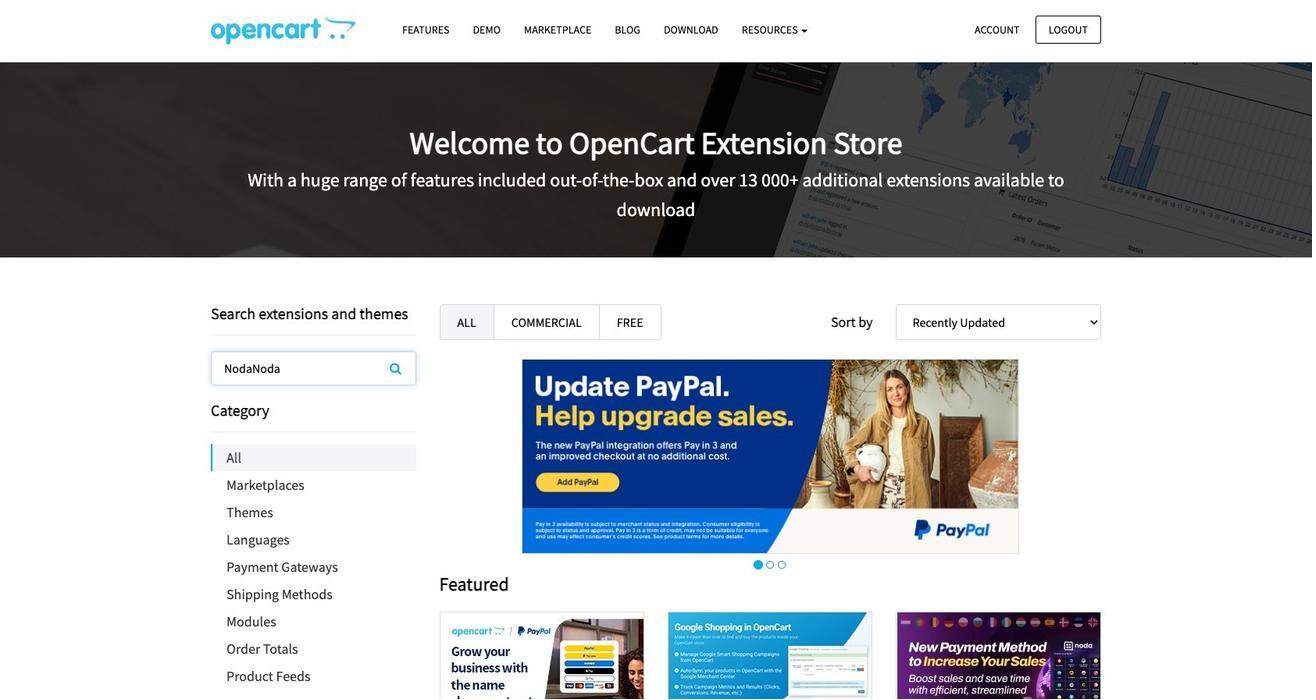 Task type: vqa. For each thing, say whether or not it's contained in the screenshot.
started
no



Task type: locate. For each thing, give the bounding box(es) containing it.
google shopping for opencart image
[[669, 613, 872, 700]]

None text field
[[212, 352, 415, 385]]

paypal payment gateway image
[[521, 359, 1019, 555]]



Task type: describe. For each thing, give the bounding box(es) containing it.
noda image
[[897, 613, 1100, 700]]

opencart extensions image
[[211, 16, 355, 45]]

paypal checkout integration image
[[440, 613, 643, 700]]

search image
[[390, 362, 401, 375]]



